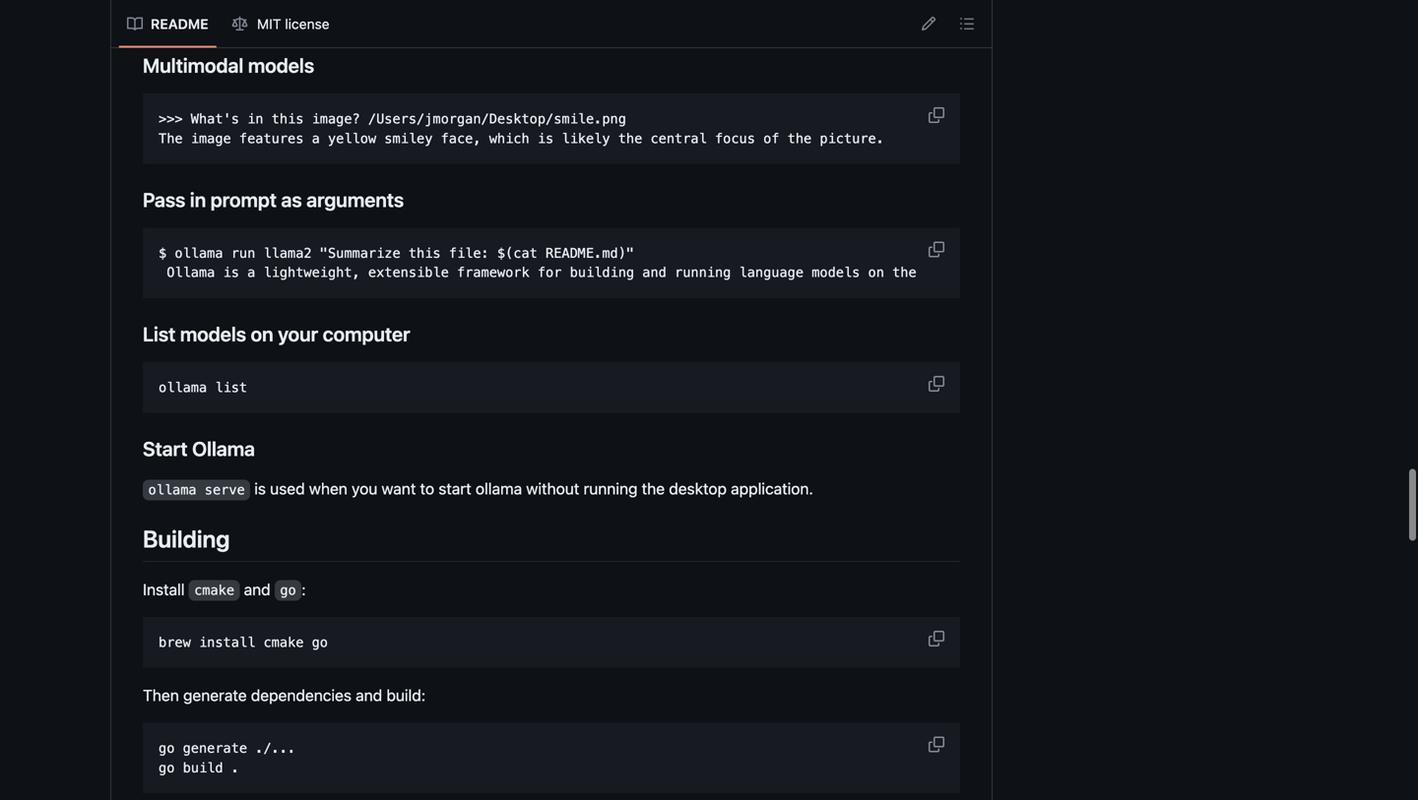 Task type: describe. For each thing, give the bounding box(es) containing it.
focus
[[715, 131, 755, 146]]

outline image
[[959, 16, 975, 32]]

/users/jmorgan/desktop/smile.png
[[368, 111, 626, 127]]

arguments
[[307, 188, 404, 211]]

what's
[[191, 111, 239, 127]]

which
[[489, 131, 530, 146]]

3 copy image from the top
[[929, 376, 945, 392]]

building
[[143, 526, 230, 553]]

go for cmake
[[312, 635, 328, 650]]

machine.
[[973, 265, 1038, 280]]

and inside '$ ollama run llama2 "summarize this file: $(cat readme.md)" ollama is a lightweight, extensible framework for building and running language models on the local machine. it provides a simple api for creating, running'
[[643, 265, 667, 280]]

as
[[281, 188, 302, 211]]

when
[[309, 480, 348, 499]]

it
[[1046, 265, 1062, 280]]

brew
[[159, 635, 191, 650]]

build
[[183, 761, 223, 776]]

pass
[[143, 188, 186, 211]]

0 horizontal spatial a
[[247, 265, 255, 280]]

license
[[285, 16, 330, 32]]

brew install cmake go
[[159, 635, 328, 650]]

running inside '$ ollama run llama2 "summarize this file: $(cat readme.md)" ollama is a lightweight, extensible framework for building and running language models on the local machine. it provides a simple api for creating, running'
[[675, 265, 731, 280]]

>>> what's in this image? /users/jmorgan/desktop/smile.png the image features a yellow smiley face, which is likely the central focus of the picture.
[[159, 111, 885, 146]]

on inside '$ ollama run llama2 "summarize this file: $(cat readme.md)" ollama is a lightweight, extensible framework for building and running language models on the local machine. it provides a simple api for creating, running'
[[868, 265, 885, 280]]

go down the then
[[159, 741, 175, 757]]

list containing readme
[[119, 8, 339, 40]]

$(cat
[[497, 246, 538, 261]]

models for list models on your computer
[[180, 323, 246, 346]]

list
[[215, 380, 247, 395]]

install
[[143, 581, 185, 599]]

picture.
[[820, 131, 885, 146]]

pass in prompt as arguments
[[143, 188, 404, 211]]

generate for then
[[183, 687, 247, 705]]

"summarize
[[320, 246, 401, 261]]

in inside ">>> what's in this image? /users/jmorgan/desktop/smile.png the image features a yellow smiley face, which is likely the central focus of the picture."
[[247, 111, 263, 127]]

law image
[[232, 16, 248, 32]]

local
[[925, 265, 965, 280]]

llama2
[[263, 246, 312, 261]]

edit file image
[[921, 16, 937, 32]]

./...
[[255, 741, 296, 757]]

building
[[570, 265, 634, 280]]

image
[[191, 131, 231, 146]]

likely
[[562, 131, 610, 146]]

0 horizontal spatial on
[[251, 323, 273, 346]]

mit
[[257, 16, 281, 32]]

language
[[739, 265, 804, 280]]

then generate dependencies and build:
[[143, 687, 426, 705]]

then
[[143, 687, 179, 705]]

>>>
[[159, 111, 183, 127]]

the right the of
[[788, 131, 812, 146]]

2 horizontal spatial a
[[1143, 265, 1151, 280]]

start
[[143, 438, 188, 461]]

:
[[302, 581, 306, 599]]

1 horizontal spatial cmake
[[263, 635, 304, 650]]

computer
[[323, 323, 410, 346]]

a inside ">>> what's in this image? /users/jmorgan/desktop/smile.png the image features a yellow smiley face, which is likely the central focus of the picture."
[[312, 131, 320, 146]]

your
[[278, 323, 318, 346]]

of
[[764, 131, 780, 146]]

ollama inside ollama serve is used when you want to start ollama without running the desktop application.
[[148, 483, 197, 498]]

api
[[1215, 265, 1239, 280]]

$
[[159, 246, 167, 261]]

start ollama
[[143, 438, 255, 461]]

run
[[231, 246, 255, 261]]

book image
[[127, 16, 143, 32]]

readme.md)"
[[546, 246, 634, 261]]

copy image for /users/jmorgan/desktop/smile.png
[[929, 107, 945, 123]]

build:
[[387, 687, 426, 705]]

mit license link
[[224, 8, 339, 40]]

1 for from the left
[[538, 265, 562, 280]]

readme
[[151, 16, 208, 32]]

list models on your computer
[[143, 323, 410, 346]]

start
[[439, 480, 472, 499]]



Task type: vqa. For each thing, say whether or not it's contained in the screenshot.
💬 at the top of page
no



Task type: locate. For each thing, give the bounding box(es) containing it.
1 vertical spatial this
[[409, 246, 441, 261]]

0 horizontal spatial in
[[190, 188, 206, 211]]

on left local at the top of page
[[868, 265, 885, 280]]

$ ollama run llama2 "summarize this file: $(cat readme.md)" ollama is a lightweight, extensible framework for building and running language models on the local machine. it provides a simple api for creating, running
[[159, 246, 1419, 280]]

go left build
[[159, 761, 175, 776]]

for right 'api'
[[1247, 265, 1272, 280]]

ollama list
[[159, 380, 247, 395]]

is left used
[[254, 480, 266, 499]]

copy image for .
[[929, 737, 945, 753]]

ollama right start
[[476, 480, 522, 499]]

0 horizontal spatial cmake
[[194, 584, 234, 599]]

is
[[538, 131, 554, 146], [223, 265, 239, 280], [254, 480, 266, 499]]

running right without
[[584, 480, 638, 499]]

copy image for this
[[929, 242, 945, 258]]

yellow
[[328, 131, 376, 146]]

and left :
[[244, 581, 271, 599]]

is down run
[[223, 265, 239, 280]]

ollama right $
[[175, 246, 223, 261]]

4 copy image from the top
[[929, 631, 945, 647]]

cmake up then generate dependencies and build:
[[263, 635, 304, 650]]

prompt
[[211, 188, 277, 211]]

is right which
[[538, 131, 554, 146]]

this inside '$ ollama run llama2 "summarize this file: $(cat readme.md)" ollama is a lightweight, extensible framework for building and running language models on the local machine. it provides a simple api for creating, running'
[[409, 246, 441, 261]]

multimodal
[[143, 54, 244, 77]]

1 horizontal spatial and
[[356, 687, 382, 705]]

1 vertical spatial generate
[[183, 741, 247, 757]]

ollama serve is used when you want to start ollama without running the desktop application.
[[148, 480, 814, 499]]

2 vertical spatial models
[[180, 323, 246, 346]]

0 vertical spatial in
[[247, 111, 263, 127]]

1 horizontal spatial models
[[248, 54, 314, 77]]

0 vertical spatial cmake
[[194, 584, 234, 599]]

0 horizontal spatial and
[[244, 581, 271, 599]]

.
[[231, 761, 239, 776]]

ollama
[[167, 265, 215, 280], [192, 438, 255, 461]]

models right language at the top
[[812, 265, 860, 280]]

ollama down $
[[167, 265, 215, 280]]

1 vertical spatial on
[[251, 323, 273, 346]]

2 for from the left
[[1247, 265, 1272, 280]]

0 vertical spatial generate
[[183, 687, 247, 705]]

desktop
[[669, 480, 727, 499]]

cmake
[[194, 584, 234, 599], [263, 635, 304, 650]]

5 copy image from the top
[[929, 737, 945, 753]]

image?
[[312, 111, 360, 127]]

generate right the then
[[183, 687, 247, 705]]

2 vertical spatial is
[[254, 480, 266, 499]]

you
[[352, 480, 378, 499]]

on
[[868, 265, 885, 280], [251, 323, 273, 346]]

1 horizontal spatial on
[[868, 265, 885, 280]]

2 vertical spatial and
[[356, 687, 382, 705]]

0 vertical spatial is
[[538, 131, 554, 146]]

a down the image?
[[312, 131, 320, 146]]

ollama down start
[[148, 483, 197, 498]]

2 copy image from the top
[[929, 242, 945, 258]]

generate
[[183, 687, 247, 705], [183, 741, 247, 757]]

framework
[[457, 265, 530, 280]]

1 vertical spatial cmake
[[263, 635, 304, 650]]

the right likely
[[618, 131, 643, 146]]

face,
[[441, 131, 481, 146]]

ollama left list
[[159, 380, 207, 395]]

multimodal models
[[143, 54, 314, 77]]

features
[[239, 131, 304, 146]]

go
[[280, 584, 296, 599], [312, 635, 328, 650], [159, 741, 175, 757], [159, 761, 175, 776]]

used
[[270, 480, 305, 499]]

without
[[526, 480, 580, 499]]

provides
[[1070, 265, 1135, 280]]

ollama up serve
[[192, 438, 255, 461]]

install cmake and go :
[[143, 581, 306, 599]]

1 generate from the top
[[183, 687, 247, 705]]

copy image
[[929, 107, 945, 123], [929, 242, 945, 258], [929, 376, 945, 392], [929, 631, 945, 647], [929, 737, 945, 753]]

1 vertical spatial models
[[812, 265, 860, 280]]

a
[[312, 131, 320, 146], [247, 265, 255, 280], [1143, 265, 1151, 280]]

this inside ">>> what's in this image? /users/jmorgan/desktop/smile.png the image features a yellow smiley face, which is likely the central focus of the picture."
[[272, 111, 304, 127]]

1 vertical spatial ollama
[[192, 438, 255, 461]]

2 horizontal spatial and
[[643, 265, 667, 280]]

the left desktop
[[642, 480, 665, 499]]

0 vertical spatial ollama
[[167, 265, 215, 280]]

the
[[159, 131, 183, 146]]

list
[[143, 323, 176, 346]]

0 vertical spatial running
[[675, 265, 731, 280]]

ollama inside '$ ollama run llama2 "summarize this file: $(cat readme.md)" ollama is a lightweight, extensible framework for building and running language models on the local machine. it provides a simple api for creating, running'
[[175, 246, 223, 261]]

0 vertical spatial this
[[272, 111, 304, 127]]

dependencies
[[251, 687, 352, 705]]

0 horizontal spatial models
[[180, 323, 246, 346]]

for
[[538, 265, 562, 280], [1247, 265, 1272, 280]]

file:
[[449, 246, 489, 261]]

in right the pass
[[190, 188, 206, 211]]

go left :
[[280, 584, 296, 599]]

1 copy image from the top
[[929, 107, 945, 123]]

running left language at the top
[[675, 265, 731, 280]]

central
[[651, 131, 707, 146]]

lightweight,
[[263, 265, 360, 280]]

simple
[[1159, 265, 1207, 280]]

models
[[248, 54, 314, 77], [812, 265, 860, 280], [180, 323, 246, 346]]

want
[[382, 480, 416, 499]]

is inside '$ ollama run llama2 "summarize this file: $(cat readme.md)" ollama is a lightweight, extensible framework for building and running language models on the local machine. it provides a simple api for creating, running'
[[223, 265, 239, 280]]

1 horizontal spatial is
[[254, 480, 266, 499]]

serve
[[205, 483, 245, 498]]

and
[[643, 265, 667, 280], [244, 581, 271, 599], [356, 687, 382, 705]]

the left local at the top of page
[[893, 265, 917, 280]]

generate inside go generate ./... go build .
[[183, 741, 247, 757]]

go for and
[[280, 584, 296, 599]]

1 horizontal spatial a
[[312, 131, 320, 146]]

application.
[[731, 480, 814, 499]]

install
[[199, 635, 255, 650]]

0 horizontal spatial running
[[584, 480, 638, 499]]

generate up build
[[183, 741, 247, 757]]

go generate ./... go build .
[[159, 741, 296, 776]]

cmake right install
[[194, 584, 234, 599]]

2 generate from the top
[[183, 741, 247, 757]]

models down mit license link on the top of the page
[[248, 54, 314, 77]]

1 vertical spatial and
[[244, 581, 271, 599]]

and right building
[[643, 265, 667, 280]]

1 vertical spatial in
[[190, 188, 206, 211]]

generate for go
[[183, 741, 247, 757]]

0 vertical spatial and
[[643, 265, 667, 280]]

in up features
[[247, 111, 263, 127]]

0 vertical spatial on
[[868, 265, 885, 280]]

2 horizontal spatial models
[[812, 265, 860, 280]]

a down run
[[247, 265, 255, 280]]

go up dependencies in the left of the page
[[312, 635, 328, 650]]

go inside install cmake and go :
[[280, 584, 296, 599]]

this up features
[[272, 111, 304, 127]]

for down $(cat
[[538, 265, 562, 280]]

cmake inside install cmake and go :
[[194, 584, 234, 599]]

1 vertical spatial running
[[584, 480, 638, 499]]

smiley
[[384, 131, 433, 146]]

1 horizontal spatial for
[[1247, 265, 1272, 280]]

0 horizontal spatial for
[[538, 265, 562, 280]]

extensible
[[368, 265, 449, 280]]

0 vertical spatial models
[[248, 54, 314, 77]]

creating,
[[1280, 265, 1352, 280]]

and left build:
[[356, 687, 382, 705]]

go for ./...
[[159, 761, 175, 776]]

1 horizontal spatial running
[[675, 265, 731, 280]]

on left your
[[251, 323, 273, 346]]

the
[[618, 131, 643, 146], [788, 131, 812, 146], [893, 265, 917, 280], [642, 480, 665, 499]]

models inside '$ ollama run llama2 "summarize this file: $(cat readme.md)" ollama is a lightweight, extensible framework for building and running language models on the local machine. it provides a simple api for creating, running'
[[812, 265, 860, 280]]

0 horizontal spatial this
[[272, 111, 304, 127]]

this up extensible
[[409, 246, 441, 261]]

readme link
[[119, 8, 216, 40]]

ollama
[[175, 246, 223, 261], [159, 380, 207, 395], [476, 480, 522, 499], [148, 483, 197, 498]]

models for multimodal models
[[248, 54, 314, 77]]

the inside '$ ollama run llama2 "summarize this file: $(cat readme.md)" ollama is a lightweight, extensible framework for building and running language models on the local machine. it provides a simple api for creating, running'
[[893, 265, 917, 280]]

list
[[119, 8, 339, 40]]

1 vertical spatial is
[[223, 265, 239, 280]]

is inside ">>> what's in this image? /users/jmorgan/desktop/smile.png the image features a yellow smiley face, which is likely the central focus of the picture."
[[538, 131, 554, 146]]

to
[[420, 480, 434, 499]]

mit license
[[257, 16, 330, 32]]

this
[[272, 111, 304, 127], [409, 246, 441, 261]]

in
[[247, 111, 263, 127], [190, 188, 206, 211]]

ollama inside '$ ollama run llama2 "summarize this file: $(cat readme.md)" ollama is a lightweight, extensible framework for building and running language models on the local machine. it provides a simple api for creating, running'
[[167, 265, 215, 280]]

1 horizontal spatial in
[[247, 111, 263, 127]]

models right the list
[[180, 323, 246, 346]]

2 horizontal spatial is
[[538, 131, 554, 146]]

a left simple
[[1143, 265, 1151, 280]]

running
[[675, 265, 731, 280], [584, 480, 638, 499]]

1 horizontal spatial this
[[409, 246, 441, 261]]

0 horizontal spatial is
[[223, 265, 239, 280]]



